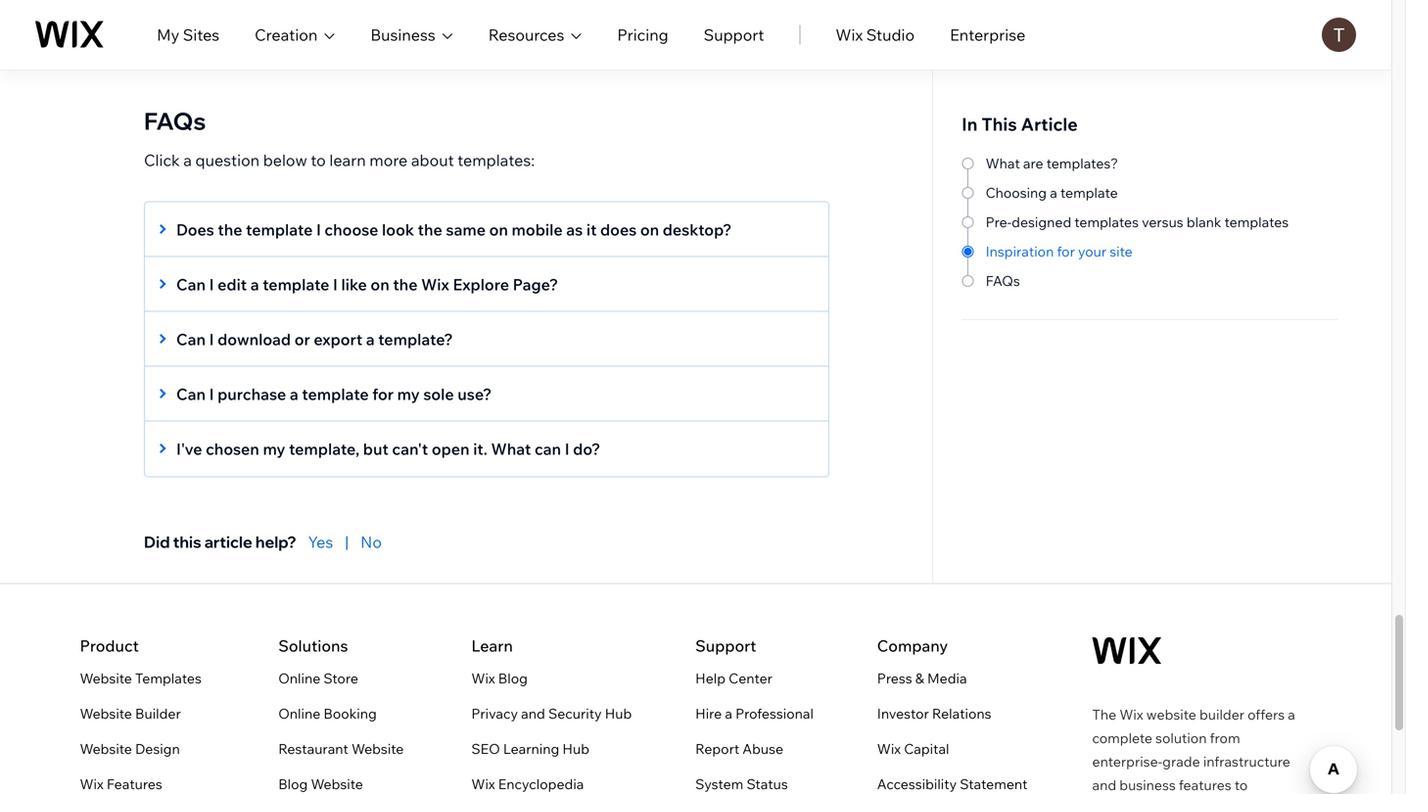 Task type: locate. For each thing, give the bounding box(es) containing it.
a right offers
[[1288, 706, 1296, 723]]

1 vertical spatial support
[[695, 636, 757, 656]]

1 vertical spatial for
[[372, 384, 394, 404]]

a right the 'click'
[[183, 150, 192, 170]]

offers
[[1248, 706, 1285, 723]]

i left purchase at the left of page
[[209, 384, 214, 404]]

infrastructure
[[1203, 753, 1291, 770]]

1 horizontal spatial templates
[[1225, 213, 1289, 231]]

1 horizontal spatial hub
[[605, 705, 632, 722]]

website down restaurant website link
[[311, 775, 363, 793]]

template up or
[[263, 275, 329, 294]]

on right same
[[489, 220, 508, 239]]

the inside can i edit a template i like on the wix explore page? dropdown button
[[393, 275, 418, 294]]

i left choose
[[316, 220, 321, 239]]

my sites link
[[157, 23, 220, 47]]

this
[[173, 532, 201, 552]]

templates right blank
[[1225, 213, 1289, 231]]

i've chosen my template, but can't open it. what can i do? button
[[145, 437, 809, 461]]

business
[[371, 25, 436, 45]]

download
[[218, 329, 291, 349]]

investor
[[877, 705, 929, 722]]

website for website templates
[[80, 670, 132, 687]]

support right pricing link
[[704, 25, 764, 45]]

wix left capital
[[877, 740, 901, 757]]

can for can i download or export a template?
[[176, 329, 206, 349]]

hub
[[605, 705, 632, 722], [563, 740, 590, 757]]

wix inside 'link'
[[471, 670, 495, 687]]

do?
[[573, 439, 601, 459]]

system status link
[[695, 772, 788, 794]]

below
[[263, 150, 307, 170]]

0 horizontal spatial on
[[371, 275, 390, 294]]

profile image image
[[1322, 18, 1356, 52]]

0 vertical spatial my
[[397, 384, 420, 404]]

1 horizontal spatial my
[[397, 384, 420, 404]]

online up restaurant
[[278, 705, 320, 722]]

what left are
[[986, 155, 1020, 172]]

can left edit on the top left
[[176, 275, 206, 294]]

can inside the can i download or export a template? dropdown button
[[176, 329, 206, 349]]

same
[[446, 220, 486, 239]]

accessibility statement
[[877, 775, 1028, 793]]

professional
[[736, 705, 814, 722]]

|
[[345, 532, 349, 552]]

versus
[[1142, 213, 1184, 231]]

does
[[176, 220, 214, 239]]

a right purchase at the left of page
[[290, 384, 299, 404]]

about
[[411, 150, 454, 170]]

it.
[[473, 439, 488, 459]]

hire a professional link
[[695, 702, 814, 725]]

website down product
[[80, 670, 132, 687]]

this
[[982, 113, 1017, 135]]

for up i've chosen my template, but can't open it. what can i do?
[[372, 384, 394, 404]]

1 vertical spatial blog
[[278, 775, 308, 793]]

wix left explore
[[421, 275, 449, 294]]

1 horizontal spatial and
[[1092, 776, 1117, 793]]

wix blog
[[471, 670, 528, 687]]

system
[[695, 775, 744, 793]]

can inside can i edit a template i like on the wix explore page? dropdown button
[[176, 275, 206, 294]]

edit
[[218, 275, 247, 294]]

online down solutions
[[278, 670, 320, 687]]

a down what are templates?
[[1050, 184, 1057, 201]]

hub down security
[[563, 740, 590, 757]]

a inside the wix website builder offers a complete solution from enterprise-grade infrastructure and business features
[[1288, 706, 1296, 723]]

does
[[600, 220, 637, 239]]

wix encyclopedia link
[[471, 772, 584, 794]]

can up i've
[[176, 384, 206, 404]]

can inside can i purchase a template for my sole use? dropdown button
[[176, 384, 206, 404]]

1 online from the top
[[278, 670, 320, 687]]

blog inside 'link'
[[498, 670, 528, 687]]

0 horizontal spatial my
[[263, 439, 285, 459]]

what right it.
[[491, 439, 531, 459]]

look
[[382, 220, 414, 239]]

resources
[[488, 25, 564, 45]]

1 horizontal spatial blog
[[498, 670, 528, 687]]

template down templates?
[[1061, 184, 1118, 201]]

1 vertical spatial online
[[278, 705, 320, 722]]

template?
[[378, 329, 453, 349]]

faqs up the 'click'
[[144, 106, 206, 136]]

wix left features on the left
[[80, 775, 104, 793]]

on
[[489, 220, 508, 239], [640, 220, 659, 239], [371, 275, 390, 294]]

3 can from the top
[[176, 384, 206, 404]]

0 vertical spatial faqs
[[144, 106, 206, 136]]

1 vertical spatial faqs
[[986, 272, 1020, 289]]

templates:
[[458, 150, 535, 170]]

enterprise-
[[1092, 753, 1163, 770]]

wix down seo
[[471, 775, 495, 793]]

a right edit on the top left
[[250, 275, 259, 294]]

a right hire
[[725, 705, 732, 722]]

1 vertical spatial hub
[[563, 740, 590, 757]]

website for website design
[[80, 740, 132, 757]]

0 horizontal spatial what
[[491, 439, 531, 459]]

the right like
[[393, 275, 418, 294]]

0 horizontal spatial for
[[372, 384, 394, 404]]

1 horizontal spatial faqs
[[986, 272, 1020, 289]]

can left 'download'
[[176, 329, 206, 349]]

0 horizontal spatial and
[[521, 705, 545, 722]]

blog down restaurant
[[278, 775, 308, 793]]

2 vertical spatial can
[[176, 384, 206, 404]]

1 vertical spatial can
[[176, 329, 206, 349]]

more
[[369, 150, 408, 170]]

from
[[1210, 729, 1240, 746]]

0 vertical spatial hub
[[605, 705, 632, 722]]

did this article help?
[[144, 532, 296, 552]]

wix left the studio
[[836, 25, 863, 45]]

i right can
[[565, 439, 570, 459]]

wix up complete
[[1120, 706, 1143, 723]]

wix studio
[[836, 25, 915, 45]]

my left sole
[[397, 384, 420, 404]]

i left like
[[333, 275, 338, 294]]

1 vertical spatial what
[[491, 439, 531, 459]]

help center
[[695, 670, 773, 687]]

0 vertical spatial and
[[521, 705, 545, 722]]

center
[[729, 670, 773, 687]]

the
[[218, 220, 242, 239], [418, 220, 442, 239], [393, 275, 418, 294]]

store
[[324, 670, 358, 687]]

wix down the 'learn'
[[471, 670, 495, 687]]

blog down the 'learn'
[[498, 670, 528, 687]]

in this article
[[962, 113, 1078, 135]]

template
[[1061, 184, 1118, 201], [246, 220, 313, 239], [263, 275, 329, 294], [302, 384, 369, 404]]

website up the website design
[[80, 705, 132, 722]]

privacy and security hub
[[471, 705, 632, 722]]

i've
[[176, 439, 202, 459]]

0 horizontal spatial templates
[[1075, 213, 1139, 231]]

wix logo, homepage image
[[1092, 637, 1162, 664]]

investor relations link
[[877, 702, 992, 725]]

0 vertical spatial can
[[176, 275, 206, 294]]

what are templates?
[[986, 155, 1118, 172]]

and
[[521, 705, 545, 722], [1092, 776, 1117, 793]]

1 horizontal spatial for
[[1057, 243, 1075, 260]]

faqs down inspiration
[[986, 272, 1020, 289]]

click
[[144, 150, 180, 170]]

explore
[[453, 275, 509, 294]]

0 horizontal spatial faqs
[[144, 106, 206, 136]]

i inside does the template i choose look the same on mobile as it does on desktop? dropdown button
[[316, 220, 321, 239]]

2 can from the top
[[176, 329, 206, 349]]

0 horizontal spatial blog
[[278, 775, 308, 793]]

templates up your
[[1075, 213, 1139, 231]]

website up wix features link
[[80, 740, 132, 757]]

investor relations
[[877, 705, 992, 722]]

i left 'download'
[[209, 329, 214, 349]]

and up learning
[[521, 705, 545, 722]]

on right does
[[640, 220, 659, 239]]

1 can from the top
[[176, 275, 206, 294]]

2 online from the top
[[278, 705, 320, 722]]

and down enterprise-
[[1092, 776, 1117, 793]]

and inside the wix website builder offers a complete solution from enterprise-grade infrastructure and business features
[[1092, 776, 1117, 793]]

creation
[[255, 25, 318, 45]]

sites
[[183, 25, 220, 45]]

website builder
[[80, 705, 181, 722]]

support up the help center
[[695, 636, 757, 656]]

hub right security
[[605, 705, 632, 722]]

0 vertical spatial what
[[986, 155, 1020, 172]]

can i download or export a template? button
[[145, 327, 809, 351]]

it
[[586, 220, 597, 239]]

wix
[[836, 25, 863, 45], [421, 275, 449, 294], [471, 670, 495, 687], [1120, 706, 1143, 723], [877, 740, 901, 757], [80, 775, 104, 793], [471, 775, 495, 793]]

0 vertical spatial online
[[278, 670, 320, 687]]

system status
[[695, 775, 788, 793]]

site
[[1110, 243, 1133, 260]]

for inside dropdown button
[[372, 384, 394, 404]]

security
[[548, 705, 602, 722]]

to
[[311, 150, 326, 170]]

abuse
[[743, 740, 784, 757]]

your
[[1078, 243, 1107, 260]]

0 vertical spatial blog
[[498, 670, 528, 687]]

online for online store
[[278, 670, 320, 687]]

wix inside dropdown button
[[421, 275, 449, 294]]

1 horizontal spatial what
[[986, 155, 1020, 172]]

1 vertical spatial and
[[1092, 776, 1117, 793]]

my right the chosen
[[263, 439, 285, 459]]

for left your
[[1057, 243, 1075, 260]]

the wix website builder offers a complete solution from enterprise-grade infrastructure and business features
[[1092, 706, 1296, 794]]

company
[[877, 636, 948, 656]]

website templates link
[[80, 667, 202, 690]]

on right like
[[371, 275, 390, 294]]

seo learning hub
[[471, 740, 590, 757]]



Task type: describe. For each thing, give the bounding box(es) containing it.
does the template i choose look the same on mobile as it does on desktop? button
[[145, 218, 809, 241]]

wix for wix blog
[[471, 670, 495, 687]]

as
[[566, 220, 583, 239]]

template,
[[289, 439, 360, 459]]

online store
[[278, 670, 358, 687]]

i inside can i purchase a template for my sole use? dropdown button
[[209, 384, 214, 404]]

1 templates from the left
[[1075, 213, 1139, 231]]

wix for wix encyclopedia
[[471, 775, 495, 793]]

0 vertical spatial for
[[1057, 243, 1075, 260]]

what inside dropdown button
[[491, 439, 531, 459]]

are
[[1023, 155, 1044, 172]]

website builder link
[[80, 702, 181, 725]]

pricing
[[617, 25, 669, 45]]

website down booking
[[352, 740, 404, 757]]

report
[[695, 740, 740, 757]]

learn
[[471, 636, 513, 656]]

the right "does"
[[218, 220, 242, 239]]

media
[[927, 670, 967, 687]]

wix capital link
[[877, 737, 949, 761]]

template inside dropdown button
[[263, 275, 329, 294]]

i inside i've chosen my template, but can't open it. what can i do? dropdown button
[[565, 439, 570, 459]]

use?
[[458, 384, 492, 404]]

solutions
[[278, 636, 348, 656]]

blog website link
[[278, 772, 363, 794]]

i left edit on the top left
[[209, 275, 214, 294]]

wix features link
[[80, 772, 162, 794]]

resources button
[[488, 23, 582, 47]]

wix for wix studio
[[836, 25, 863, 45]]

business
[[1120, 776, 1176, 793]]

online store link
[[278, 667, 358, 690]]

purchase
[[218, 384, 286, 404]]

pre-designed templates versus blank templates
[[986, 213, 1289, 231]]

template down export
[[302, 384, 369, 404]]

seo learning hub link
[[471, 737, 590, 761]]

sole
[[423, 384, 454, 404]]

wix for wix capital
[[877, 740, 901, 757]]

accessibility statement link
[[877, 772, 1028, 794]]

yes button
[[308, 530, 333, 554]]

on inside dropdown button
[[371, 275, 390, 294]]

can i download or export a template?
[[176, 329, 453, 349]]

builder
[[135, 705, 181, 722]]

wix inside the wix website builder offers a complete solution from enterprise-grade infrastructure and business features
[[1120, 706, 1143, 723]]

can
[[535, 439, 561, 459]]

design
[[135, 740, 180, 757]]

question
[[195, 150, 260, 170]]

online booking
[[278, 705, 377, 722]]

0 horizontal spatial hub
[[563, 740, 590, 757]]

a inside dropdown button
[[250, 275, 259, 294]]

pricing link
[[617, 23, 669, 47]]

like
[[341, 275, 367, 294]]

choose
[[325, 220, 378, 239]]

article
[[1021, 113, 1078, 135]]

relations
[[932, 705, 992, 722]]

learning
[[503, 740, 559, 757]]

1 horizontal spatial on
[[489, 220, 508, 239]]

inspiration for your site
[[986, 243, 1133, 260]]

online booking link
[[278, 702, 377, 725]]

export
[[314, 329, 362, 349]]

enterprise link
[[950, 23, 1026, 47]]

my
[[157, 25, 179, 45]]

i inside the can i download or export a template? dropdown button
[[209, 329, 214, 349]]

1 vertical spatial my
[[263, 439, 285, 459]]

hire a professional
[[695, 705, 814, 722]]

a right export
[[366, 329, 375, 349]]

inspiration
[[986, 243, 1054, 260]]

can i edit a template i like on the wix explore page?
[[176, 275, 558, 294]]

click a question below to learn more about templates:
[[144, 150, 535, 170]]

complete
[[1092, 729, 1153, 746]]

support link
[[704, 23, 764, 47]]

article
[[204, 532, 252, 552]]

can i purchase a template for my sole use?
[[176, 384, 492, 404]]

can i purchase a template for my sole use? button
[[145, 382, 809, 406]]

mobile
[[512, 220, 563, 239]]

creation button
[[255, 23, 335, 47]]

features
[[107, 775, 162, 793]]

templates?
[[1047, 155, 1118, 172]]

business button
[[371, 23, 453, 47]]

&
[[915, 670, 924, 687]]

0 vertical spatial support
[[704, 25, 764, 45]]

the
[[1092, 706, 1117, 723]]

2 horizontal spatial on
[[640, 220, 659, 239]]

website for website builder
[[80, 705, 132, 722]]

my sites
[[157, 25, 220, 45]]

designed
[[1012, 213, 1072, 231]]

but
[[363, 439, 389, 459]]

builder
[[1200, 706, 1245, 723]]

pre-
[[986, 213, 1012, 231]]

can for can i purchase a template for my sole use?
[[176, 384, 206, 404]]

2 templates from the left
[[1225, 213, 1289, 231]]

can for can i edit a template i like on the wix explore page?
[[176, 275, 206, 294]]

open
[[432, 439, 470, 459]]

website templates
[[80, 670, 202, 687]]

wix for wix features
[[80, 775, 104, 793]]

online for online booking
[[278, 705, 320, 722]]

or
[[294, 329, 310, 349]]

template down below
[[246, 220, 313, 239]]

chosen
[[206, 439, 259, 459]]

help center link
[[695, 667, 773, 690]]

report abuse link
[[695, 737, 784, 761]]

privacy
[[471, 705, 518, 722]]

restaurant
[[278, 740, 348, 757]]

blog website
[[278, 775, 363, 793]]

booking
[[324, 705, 377, 722]]

in
[[962, 113, 978, 135]]

page?
[[513, 275, 558, 294]]

the right look
[[418, 220, 442, 239]]

website
[[1147, 706, 1197, 723]]

can i edit a template i like on the wix explore page? button
[[145, 273, 809, 296]]



Task type: vqa. For each thing, say whether or not it's contained in the screenshot.
'Domain' to the left
no



